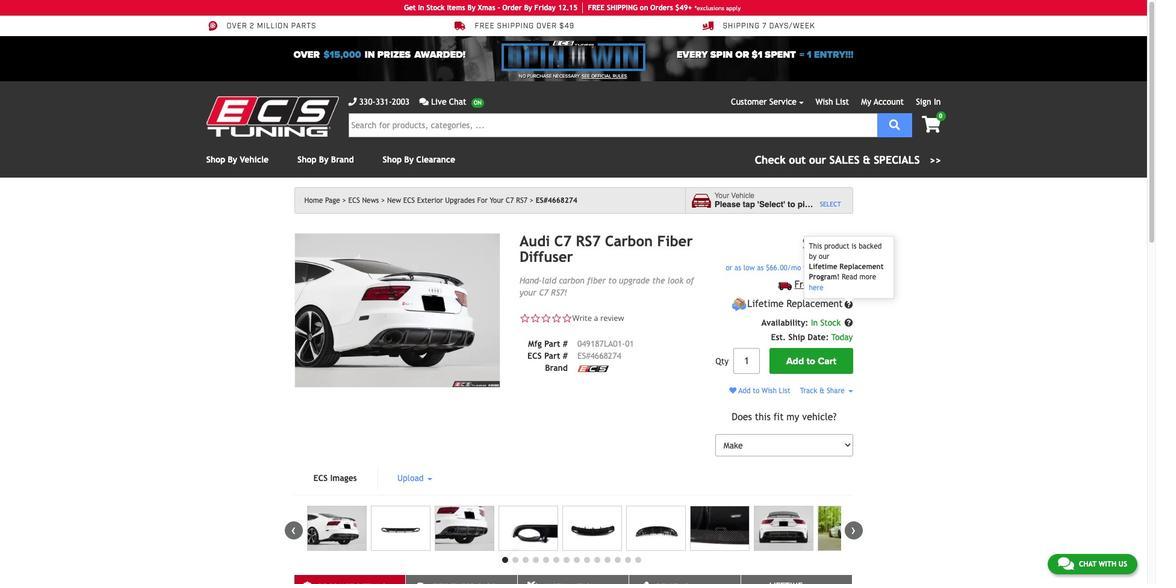 Task type: vqa. For each thing, say whether or not it's contained in the screenshot.
star image
no



Task type: describe. For each thing, give the bounding box(es) containing it.
cart
[[818, 355, 836, 367]]

1 horizontal spatial shipping
[[817, 279, 853, 290]]

on
[[640, 4, 648, 12]]

see
[[582, 73, 590, 79]]

749.99
[[810, 235, 853, 252]]

049187la01-
[[577, 339, 625, 349]]

2 empty star image from the left
[[562, 313, 572, 323]]

2 question circle image from the top
[[844, 319, 853, 327]]

*exclusions apply link
[[695, 3, 741, 12]]

0 horizontal spatial your
[[490, 196, 504, 205]]

ecs news link
[[348, 196, 385, 205]]

track & share
[[800, 387, 847, 395]]

carbon
[[605, 232, 653, 249]]

0 horizontal spatial with
[[803, 264, 818, 272]]

over for over $15,000 in prizes
[[294, 49, 320, 61]]

01
[[625, 339, 634, 349]]

rs7 inside the audi c7 rs7 carbon fiber diffuser
[[576, 232, 601, 249]]

0 vertical spatial or
[[735, 49, 749, 61]]

0 horizontal spatial lifetime
[[747, 298, 784, 310]]

every
[[677, 49, 708, 61]]

2
[[250, 22, 255, 31]]

.
[[627, 73, 628, 79]]

your
[[520, 288, 536, 297]]

official
[[591, 73, 611, 79]]

specials
[[874, 154, 920, 166]]

ecs left news
[[348, 196, 360, 205]]

this product is backed by our lifetime replacement program!
[[809, 242, 884, 281]]

in for sign
[[934, 97, 941, 107]]

or as low as $ 66.00 /mo with
[[726, 264, 820, 272]]

with inside "link"
[[1099, 560, 1116, 568]]

brand for shop by brand
[[331, 155, 354, 164]]

free shipping image
[[778, 282, 792, 290]]

shop by vehicle
[[206, 155, 269, 164]]

more
[[860, 273, 876, 281]]

mfg part #
[[528, 339, 568, 349]]

ship
[[607, 4, 622, 12]]

=
[[799, 49, 804, 61]]

ping
[[622, 4, 638, 12]]

2 empty star image from the left
[[530, 313, 541, 323]]

part inside 049187la01-01 ecs part #
[[544, 351, 560, 361]]

shop by clearance
[[383, 155, 455, 164]]

home page link
[[304, 196, 346, 205]]

7
[[762, 22, 767, 31]]

1 # from the top
[[563, 339, 568, 349]]

c7 inside the audi c7 rs7 carbon fiber diffuser
[[554, 232, 572, 249]]

in for get
[[418, 4, 424, 12]]

ecs right new
[[403, 196, 415, 205]]

my
[[787, 411, 799, 423]]

new
[[387, 196, 401, 205]]

0 horizontal spatial c7
[[506, 196, 514, 205]]

over for over 2 million parts
[[227, 22, 247, 31]]

new ecs exterior upgrades for your c7 rs7 link
[[387, 196, 533, 205]]

› link
[[844, 522, 863, 540]]

stock for get
[[426, 4, 445, 12]]

service
[[769, 97, 797, 107]]

fit
[[773, 411, 784, 423]]

read
[[842, 273, 857, 281]]

customer service
[[731, 97, 797, 107]]

new ecs exterior upgrades for your c7 rs7
[[387, 196, 528, 205]]

shopping cart image
[[922, 116, 941, 133]]

page
[[325, 196, 340, 205]]

free
[[588, 4, 605, 12]]

track
[[800, 387, 817, 395]]

share
[[827, 387, 845, 395]]

0 horizontal spatial shipping
[[723, 22, 760, 31]]

lifetime inside this product is backed by our lifetime replacement program!
[[809, 263, 837, 271]]

add to wish list link
[[729, 387, 790, 395]]

brand for es# 4668274 brand
[[545, 363, 568, 373]]

comments image for live
[[419, 98, 429, 106]]

stock for availability:
[[820, 318, 841, 328]]

sales
[[829, 154, 860, 166]]

your vehicle please tap 'select' to pick a vehicle
[[715, 191, 851, 209]]

chat inside "link"
[[1079, 560, 1096, 568]]

orders
[[650, 4, 673, 12]]

this
[[755, 411, 771, 423]]

est.
[[771, 333, 786, 342]]

es#
[[577, 351, 590, 361]]

laid
[[542, 276, 556, 285]]

diffuser
[[520, 248, 573, 265]]

331-
[[376, 97, 392, 107]]

rules
[[613, 73, 627, 79]]

program!
[[809, 273, 840, 281]]

by left xmas
[[467, 4, 476, 12]]

add to cart button
[[770, 348, 853, 374]]

this
[[809, 242, 822, 251]]

pick
[[798, 200, 814, 209]]

to inside button
[[806, 355, 815, 367]]

prizes
[[377, 49, 411, 61]]

$15,000
[[323, 49, 361, 61]]

parts
[[291, 22, 316, 31]]

shop for shop by brand
[[297, 155, 316, 164]]

please
[[715, 200, 740, 209]]

free for free shipping
[[794, 279, 814, 290]]

search image
[[889, 119, 900, 130]]

-
[[497, 4, 500, 12]]

select link
[[820, 199, 841, 209]]

ecs images link
[[294, 466, 376, 490]]

upload button
[[378, 466, 451, 490]]

0 horizontal spatial chat
[[449, 97, 466, 107]]

by
[[809, 252, 817, 261]]

does this fit my vehicle?
[[732, 411, 837, 423]]

66.00
[[770, 264, 787, 272]]

exterior
[[417, 196, 443, 205]]

Search text field
[[348, 113, 877, 137]]

1 empty star image from the left
[[520, 313, 530, 323]]

free for free shipping over $49
[[475, 22, 495, 31]]

write
[[572, 312, 592, 323]]

to inside the hand-laid carbon fiber to upgrade the look of your c7 rs7!
[[608, 276, 616, 285]]

‹
[[291, 522, 296, 538]]

live
[[431, 97, 446, 107]]

images
[[330, 473, 357, 483]]

in
[[365, 49, 375, 61]]

here link
[[809, 283, 824, 292]]

free shipping
[[794, 279, 853, 290]]

vehicle?
[[802, 411, 837, 423]]

1 vertical spatial replacement
[[787, 298, 843, 310]]

here
[[809, 283, 824, 292]]

order
[[502, 4, 522, 12]]

330-
[[359, 97, 376, 107]]

items
[[447, 4, 465, 12]]

to inside your vehicle please tap 'select' to pick a vehicle
[[788, 200, 795, 209]]

wish list link
[[816, 97, 849, 107]]

no purchase necessary. see official rules .
[[519, 73, 628, 79]]

& for sales
[[863, 154, 870, 166]]



Task type: locate. For each thing, give the bounding box(es) containing it.
1 vertical spatial add
[[738, 387, 751, 395]]

tap
[[743, 200, 755, 209]]

no
[[519, 73, 526, 79]]

over
[[536, 22, 557, 31]]

4668274
[[590, 351, 621, 361]]

part right mfg
[[544, 339, 560, 349]]

0 horizontal spatial free
[[475, 22, 495, 31]]

empty star image
[[520, 313, 530, 323], [530, 313, 541, 323], [551, 313, 562, 323]]

1 vertical spatial wish
[[762, 387, 777, 395]]

wish list
[[816, 97, 849, 107]]

chat with us link
[[1048, 554, 1137, 574]]

2 # from the top
[[563, 351, 568, 361]]

over $15,000 in prizes
[[294, 49, 411, 61]]

empty star image down your
[[520, 313, 530, 323]]

# inside 049187la01-01 ecs part #
[[563, 351, 568, 361]]

stock left "items"
[[426, 4, 445, 12]]

lifetime down our
[[809, 263, 837, 271]]

2 shop from the left
[[297, 155, 316, 164]]

home page
[[304, 196, 340, 205]]

read more here
[[809, 273, 876, 292]]

None text field
[[733, 348, 760, 374]]

or left $1
[[735, 49, 749, 61]]

rs7
[[516, 196, 528, 205], [576, 232, 601, 249]]

1 horizontal spatial list
[[836, 97, 849, 107]]

sign
[[916, 97, 931, 107]]

1 vertical spatial part
[[544, 351, 560, 361]]

est. ship date: today
[[771, 333, 853, 342]]

chat right live on the top of page
[[449, 97, 466, 107]]

2 vertical spatial in
[[811, 318, 818, 328]]

shop for shop by clearance
[[383, 155, 402, 164]]

& right track
[[819, 387, 825, 395]]

1 vertical spatial &
[[819, 387, 825, 395]]

over 2 million parts
[[227, 22, 316, 31]]

chat left us
[[1079, 560, 1096, 568]]

0 vertical spatial lifetime
[[809, 263, 837, 271]]

as left $
[[757, 264, 764, 272]]

for
[[477, 196, 488, 205]]

1 horizontal spatial shop
[[297, 155, 316, 164]]

0 vertical spatial question circle image
[[844, 300, 853, 309]]

1 vertical spatial vehicle
[[731, 191, 754, 200]]

comments image
[[419, 98, 429, 106], [1058, 556, 1074, 571]]

replacement up more
[[839, 263, 884, 271]]

0 horizontal spatial or
[[726, 264, 732, 272]]

comments image left live on the top of page
[[419, 98, 429, 106]]

1 vertical spatial in
[[934, 97, 941, 107]]

shipping
[[723, 22, 760, 31], [817, 279, 853, 290]]

to
[[788, 200, 795, 209], [608, 276, 616, 285], [806, 355, 815, 367], [753, 387, 760, 395]]

1 horizontal spatial brand
[[545, 363, 568, 373]]

home
[[304, 196, 323, 205]]

0 vertical spatial comments image
[[419, 98, 429, 106]]

by right order at the top
[[524, 4, 532, 12]]

0 horizontal spatial rs7
[[516, 196, 528, 205]]

question circle image down 'read more here'
[[844, 300, 853, 309]]

1 horizontal spatial add
[[786, 355, 804, 367]]

1 question circle image from the top
[[844, 300, 853, 309]]

customer service button
[[731, 96, 804, 108]]

1 vertical spatial c7
[[554, 232, 572, 249]]

1 horizontal spatial your
[[715, 191, 729, 200]]

in up est. ship date: today
[[811, 318, 818, 328]]

1 as from the left
[[734, 264, 741, 272]]

1 horizontal spatial with
[[1099, 560, 1116, 568]]

over left 2
[[227, 22, 247, 31]]

account
[[874, 97, 904, 107]]

0 horizontal spatial stock
[[426, 4, 445, 12]]

1 shop from the left
[[206, 155, 225, 164]]

ecs image
[[577, 366, 609, 372]]

a inside write a review link
[[594, 312, 598, 323]]

& right 'sales'
[[863, 154, 870, 166]]

# up 'es# 4668274 brand'
[[563, 339, 568, 349]]

es# 4668274 brand
[[545, 351, 621, 373]]

1 part from the top
[[544, 339, 560, 349]]

$
[[766, 264, 770, 272]]

ecs down mfg
[[527, 351, 542, 361]]

shipping 7 days/week link
[[702, 20, 815, 31]]

‹ link
[[284, 522, 303, 540]]

track & share button
[[800, 387, 853, 395]]

1 vertical spatial comments image
[[1058, 556, 1074, 571]]

a right the write
[[594, 312, 598, 323]]

a inside your vehicle please tap 'select' to pick a vehicle
[[816, 200, 821, 209]]

1 vertical spatial rs7
[[576, 232, 601, 249]]

vehicle up tap
[[731, 191, 754, 200]]

comments image for chat
[[1058, 556, 1074, 571]]

mfg
[[528, 339, 542, 349]]

in right sign
[[934, 97, 941, 107]]

0 horizontal spatial list
[[779, 387, 790, 395]]

get
[[404, 4, 416, 12]]

1 vertical spatial over
[[294, 49, 320, 61]]

0 horizontal spatial as
[[734, 264, 741, 272]]

0 horizontal spatial in
[[418, 4, 424, 12]]

$49
[[559, 22, 575, 31]]

add for add to wish list
[[738, 387, 751, 395]]

vehicle down ecs tuning image
[[240, 155, 269, 164]]

upgrade
[[619, 276, 650, 285]]

this product is lifetime replacement eligible image
[[731, 297, 746, 312]]

0 vertical spatial replacement
[[839, 263, 884, 271]]

by down ecs tuning image
[[228, 155, 237, 164]]

brand up page in the top left of the page
[[331, 155, 354, 164]]

add right heart icon in the right bottom of the page
[[738, 387, 751, 395]]

hand-
[[520, 276, 542, 285]]

1 horizontal spatial rs7
[[576, 232, 601, 249]]

1 horizontal spatial wish
[[816, 97, 833, 107]]

spin
[[710, 49, 733, 61]]

your inside your vehicle please tap 'select' to pick a vehicle
[[715, 191, 729, 200]]

1 vertical spatial list
[[779, 387, 790, 395]]

0 vertical spatial &
[[863, 154, 870, 166]]

0 horizontal spatial add
[[738, 387, 751, 395]]

news
[[362, 196, 379, 205]]

by up home page link
[[319, 155, 329, 164]]

by for shop by clearance
[[404, 155, 414, 164]]

by left clearance
[[404, 155, 414, 164]]

ecs news
[[348, 196, 379, 205]]

0 vertical spatial shipping
[[723, 22, 760, 31]]

0 vertical spatial c7
[[506, 196, 514, 205]]

2 vertical spatial c7
[[539, 288, 548, 297]]

1 horizontal spatial over
[[294, 49, 320, 61]]

1 horizontal spatial vehicle
[[731, 191, 754, 200]]

1 vertical spatial free
[[794, 279, 814, 290]]

sales & specials
[[829, 154, 920, 166]]

with left us
[[1099, 560, 1116, 568]]

0 horizontal spatial comments image
[[419, 98, 429, 106]]

is
[[852, 242, 857, 251]]

1 vertical spatial #
[[563, 351, 568, 361]]

free shipping over $49 link
[[454, 20, 575, 31]]

$1
[[752, 49, 762, 61]]

1 vertical spatial stock
[[820, 318, 841, 328]]

spent
[[765, 49, 796, 61]]

comments image inside live chat link
[[419, 98, 429, 106]]

1 vertical spatial brand
[[545, 363, 568, 373]]

›
[[851, 522, 856, 538]]

ecs inside 049187la01-01 ecs part #
[[527, 351, 542, 361]]

lifetime down the free shipping icon
[[747, 298, 784, 310]]

empty star image
[[541, 313, 551, 323], [562, 313, 572, 323]]

brand down mfg part #
[[545, 363, 568, 373]]

0 horizontal spatial brand
[[331, 155, 354, 164]]

ecs tuning 'spin to win' contest logo image
[[502, 41, 645, 71]]

2 horizontal spatial in
[[934, 97, 941, 107]]

vehicle
[[240, 155, 269, 164], [731, 191, 754, 200]]

1 vertical spatial a
[[594, 312, 598, 323]]

1 horizontal spatial stock
[[820, 318, 841, 328]]

part down mfg part #
[[544, 351, 560, 361]]

availability: in stock
[[761, 318, 843, 328]]

low
[[743, 264, 755, 272]]

0
[[939, 113, 943, 119]]

0 vertical spatial #
[[563, 339, 568, 349]]

replacement
[[839, 263, 884, 271], [787, 298, 843, 310]]

to left pick
[[788, 200, 795, 209]]

necessary.
[[553, 73, 580, 79]]

heart image
[[729, 387, 737, 395]]

to left cart
[[806, 355, 815, 367]]

empty star image left the write
[[551, 313, 562, 323]]

add down ship
[[786, 355, 804, 367]]

1 horizontal spatial empty star image
[[562, 313, 572, 323]]

by for shop by vehicle
[[228, 155, 237, 164]]

or left low
[[726, 264, 732, 272]]

# left es#
[[563, 351, 568, 361]]

1 horizontal spatial comments image
[[1058, 556, 1074, 571]]

as left low
[[734, 264, 741, 272]]

a right pick
[[816, 200, 821, 209]]

empty star image up mfg
[[530, 313, 541, 323]]

free down xmas
[[475, 22, 495, 31]]

add for add to cart
[[786, 355, 804, 367]]

2 horizontal spatial c7
[[554, 232, 572, 249]]

1 vertical spatial or
[[726, 264, 732, 272]]

stock up today
[[820, 318, 841, 328]]

question circle image
[[844, 300, 853, 309], [844, 319, 853, 327]]

1 empty star image from the left
[[541, 313, 551, 323]]

0 vertical spatial stock
[[426, 4, 445, 12]]

shop by brand
[[297, 155, 354, 164]]

to right heart icon in the right bottom of the page
[[753, 387, 760, 395]]

comments image inside the chat with us "link"
[[1058, 556, 1074, 571]]

clearance
[[416, 155, 455, 164]]

2 part from the top
[[544, 351, 560, 361]]

or as low as $66.00/mo with  - affirm financing (opens in modal) element
[[715, 263, 853, 274]]

/mo
[[787, 264, 801, 272]]

brand
[[331, 155, 354, 164], [545, 363, 568, 373]]

1 horizontal spatial in
[[811, 318, 818, 328]]

us
[[1119, 560, 1127, 568]]

upload
[[397, 473, 426, 483]]

c7 down laid
[[539, 288, 548, 297]]

0 vertical spatial chat
[[449, 97, 466, 107]]

0 vertical spatial rs7
[[516, 196, 528, 205]]

c7 right audi
[[554, 232, 572, 249]]

empty star image down rs7!
[[562, 313, 572, 323]]

to right "fiber"
[[608, 276, 616, 285]]

every spin or $1 spent = 1 entry!!!
[[677, 49, 853, 61]]

330-331-2003
[[359, 97, 410, 107]]

1 vertical spatial shipping
[[817, 279, 853, 290]]

0 horizontal spatial shop
[[206, 155, 225, 164]]

over down parts
[[294, 49, 320, 61]]

lifetime
[[809, 263, 837, 271], [747, 298, 784, 310]]

add to cart
[[786, 355, 836, 367]]

ecs left images
[[313, 473, 328, 483]]

0 horizontal spatial &
[[819, 387, 825, 395]]

add
[[786, 355, 804, 367], [738, 387, 751, 395]]

1 vertical spatial chat
[[1079, 560, 1096, 568]]

1 horizontal spatial or
[[735, 49, 749, 61]]

1 vertical spatial lifetime
[[747, 298, 784, 310]]

1 vertical spatial question circle image
[[844, 319, 853, 327]]

shipping 7 days/week
[[723, 22, 815, 31]]

0 vertical spatial a
[[816, 200, 821, 209]]

1 horizontal spatial free
[[794, 279, 814, 290]]

0 vertical spatial list
[[836, 97, 849, 107]]

shipping
[[497, 22, 534, 31]]

shop for shop by vehicle
[[206, 155, 225, 164]]

c7 right for
[[506, 196, 514, 205]]

your up please
[[715, 191, 729, 200]]

shop
[[206, 155, 225, 164], [297, 155, 316, 164], [383, 155, 402, 164]]

with down by
[[803, 264, 818, 272]]

sales & specials link
[[755, 152, 941, 168]]

1 horizontal spatial as
[[757, 264, 764, 272]]

& for track
[[819, 387, 825, 395]]

upgrades
[[445, 196, 475, 205]]

0 vertical spatial in
[[418, 4, 424, 12]]

0 vertical spatial vehicle
[[240, 155, 269, 164]]

0 vertical spatial wish
[[816, 97, 833, 107]]

1 horizontal spatial c7
[[539, 288, 548, 297]]

phone image
[[348, 98, 357, 106]]

add to wish list
[[737, 387, 790, 395]]

replacement inside this product is backed by our lifetime replacement program!
[[839, 263, 884, 271]]

1 horizontal spatial a
[[816, 200, 821, 209]]

3 empty star image from the left
[[551, 313, 562, 323]]

2 as from the left
[[757, 264, 764, 272]]

backed
[[859, 242, 882, 251]]

vehicle inside your vehicle please tap 'select' to pick a vehicle
[[731, 191, 754, 200]]

0 horizontal spatial wish
[[762, 387, 777, 395]]

wish right service
[[816, 97, 833, 107]]

does
[[732, 411, 752, 423]]

fiber
[[587, 276, 606, 285]]

es#4668274 - 049187la01-01 - audi c7 rs7 carbon fiber diffuser - hand-laid carbon fiber to upgrade the look of your c7 rs7! - ecs - audi image
[[294, 233, 500, 388], [307, 506, 367, 551], [371, 506, 430, 551], [434, 506, 494, 551], [498, 506, 558, 551], [562, 506, 622, 551], [626, 506, 686, 551], [690, 506, 750, 551], [754, 506, 813, 551], [817, 506, 877, 551]]

0 horizontal spatial empty star image
[[541, 313, 551, 323]]

empty star image up mfg part #
[[541, 313, 551, 323]]

your right for
[[490, 196, 504, 205]]

rs7 up "fiber"
[[576, 232, 601, 249]]

in for availability:
[[811, 318, 818, 328]]

comments image left chat with us
[[1058, 556, 1074, 571]]

add inside button
[[786, 355, 804, 367]]

ecs tuning image
[[206, 96, 339, 137]]

over
[[227, 22, 247, 31], [294, 49, 320, 61]]

xmas
[[478, 4, 495, 12]]

wish up this
[[762, 387, 777, 395]]

list left track
[[779, 387, 790, 395]]

049187la01-01 ecs part #
[[527, 339, 634, 361]]

free ship ping on orders $49+ *exclusions apply
[[588, 4, 741, 12]]

2 horizontal spatial shop
[[383, 155, 402, 164]]

entry!!!
[[814, 49, 853, 61]]

1 horizontal spatial chat
[[1079, 560, 1096, 568]]

shop by clearance link
[[383, 155, 455, 164]]

c7 inside the hand-laid carbon fiber to upgrade the look of your c7 rs7!
[[539, 288, 548, 297]]

replacement down here
[[787, 298, 843, 310]]

by for shop by brand
[[319, 155, 329, 164]]

select
[[820, 200, 841, 208]]

date:
[[808, 333, 829, 342]]

0 vertical spatial add
[[786, 355, 804, 367]]

2003
[[392, 97, 410, 107]]

rs7 left es#4668274
[[516, 196, 528, 205]]

0 vertical spatial part
[[544, 339, 560, 349]]

list left my
[[836, 97, 849, 107]]

0 horizontal spatial vehicle
[[240, 155, 269, 164]]

free inside 'link'
[[475, 22, 495, 31]]

0 horizontal spatial over
[[227, 22, 247, 31]]

free right the free shipping icon
[[794, 279, 814, 290]]

0 vertical spatial over
[[227, 22, 247, 31]]

0 horizontal spatial a
[[594, 312, 598, 323]]

customer
[[731, 97, 767, 107]]

1 horizontal spatial &
[[863, 154, 870, 166]]

0 vertical spatial free
[[475, 22, 495, 31]]

3 shop from the left
[[383, 155, 402, 164]]

in right get
[[418, 4, 424, 12]]

question circle image up today
[[844, 319, 853, 327]]

0 vertical spatial brand
[[331, 155, 354, 164]]

& inside the sales & specials link
[[863, 154, 870, 166]]

1 horizontal spatial lifetime
[[809, 263, 837, 271]]

shop by vehicle link
[[206, 155, 269, 164]]

get in stock items by xmas - order by friday 12.15
[[404, 4, 578, 12]]

1 vertical spatial with
[[1099, 560, 1116, 568]]

0 vertical spatial with
[[803, 264, 818, 272]]

brand inside 'es# 4668274 brand'
[[545, 363, 568, 373]]



